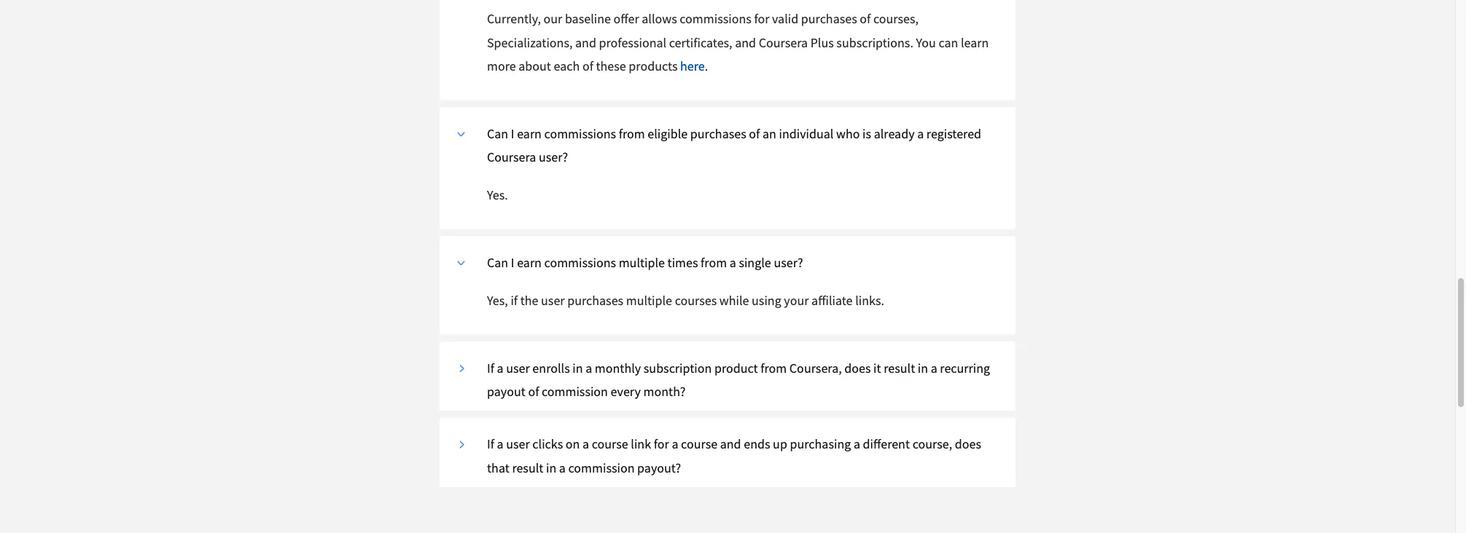 Task type: vqa. For each thing, say whether or not it's contained in the screenshot.
"MasterTrack®"
no



Task type: locate. For each thing, give the bounding box(es) containing it.
course left "ends"
[[681, 436, 717, 453]]

earn up the
[[517, 254, 542, 271]]

earn inside can i earn commissions from eligible purchases of an individual who is already a registered coursera user?
[[517, 125, 542, 142]]

earn
[[517, 125, 542, 142], [517, 254, 542, 271]]

a inside can i earn commissions from eligible purchases of an individual who is already a registered coursera user?
[[917, 125, 924, 142]]

user?
[[539, 149, 568, 165], [774, 254, 803, 271]]

commissions inside can i earn commissions from eligible purchases of an individual who is already a registered coursera user?
[[544, 125, 616, 142]]

1 vertical spatial if
[[487, 436, 494, 453]]

0 horizontal spatial does
[[844, 360, 871, 376]]

from
[[619, 125, 645, 142], [701, 254, 727, 271], [761, 360, 787, 376]]

1 vertical spatial commission
[[568, 460, 635, 476]]

1 horizontal spatial result
[[884, 360, 915, 376]]

currently,
[[487, 11, 541, 27]]

single
[[739, 254, 771, 271]]

registered
[[927, 125, 981, 142]]

commissions for from
[[544, 125, 616, 142]]

can up yes,
[[487, 254, 508, 271]]

0 vertical spatial does
[[844, 360, 871, 376]]

user for clicks
[[506, 436, 530, 453]]

i down more
[[511, 125, 514, 142]]

1 horizontal spatial purchases
[[690, 125, 746, 142]]

user inside if a user clicks on a course link for a course and ends up purchasing a different course, does that result in a commission payout?
[[506, 436, 530, 453]]

2 i from the top
[[511, 254, 514, 271]]

1 horizontal spatial course
[[681, 436, 717, 453]]

in down clicks
[[546, 460, 556, 476]]

of up subscriptions.
[[860, 11, 871, 27]]

certificates,
[[669, 34, 732, 51]]

0 vertical spatial commission
[[542, 384, 608, 400]]

2 vertical spatial commissions
[[544, 254, 616, 271]]

and
[[575, 34, 596, 51], [735, 34, 756, 51], [720, 436, 741, 453]]

user up payout
[[506, 360, 530, 376]]

does inside if a user enrolls in a monthly subscription product from coursera, does it result in a recurring payout of commission every month?
[[844, 360, 871, 376]]

1 horizontal spatial from
[[701, 254, 727, 271]]

result right it
[[884, 360, 915, 376]]

2 can from the top
[[487, 254, 508, 271]]

in left recurring
[[918, 360, 928, 376]]

from inside can i earn commissions from eligible purchases of an individual who is already a registered coursera user?
[[619, 125, 645, 142]]

0 vertical spatial earn
[[517, 125, 542, 142]]

2 if from the top
[[487, 436, 494, 453]]

1 vertical spatial commissions
[[544, 125, 616, 142]]

1 vertical spatial result
[[512, 460, 543, 476]]

user right the
[[541, 293, 565, 309]]

earn for can i earn commissions multiple times from a single user?
[[517, 254, 542, 271]]

in
[[573, 360, 583, 376], [918, 360, 928, 376], [546, 460, 556, 476]]

purchases
[[801, 11, 857, 27], [690, 125, 746, 142], [567, 293, 623, 309]]

from inside can i earn commissions multiple times from a single user? dropdown button
[[701, 254, 727, 271]]

for left valid
[[754, 11, 770, 27]]

a up payout
[[497, 360, 504, 376]]

multiple inside dropdown button
[[619, 254, 665, 271]]

a right already
[[917, 125, 924, 142]]

coursera inside currently, our baseline offer allows commissions for valid purchases of courses, specializations, and professional certificates, and coursera plus subscriptions. you can learn more about each of these products
[[759, 34, 808, 51]]

1 vertical spatial purchases
[[690, 125, 746, 142]]

affiliate
[[811, 293, 853, 309]]

payout?
[[637, 460, 681, 476]]

for
[[754, 11, 770, 27], [654, 436, 669, 453]]

tab list
[[440, 0, 1016, 488]]

from right product
[[761, 360, 787, 376]]

if up payout
[[487, 360, 494, 376]]

user for enrolls
[[506, 360, 530, 376]]

0 vertical spatial for
[[754, 11, 770, 27]]

coursera,
[[789, 360, 842, 376]]

0 vertical spatial result
[[884, 360, 915, 376]]

from right times
[[701, 254, 727, 271]]

user inside if a user enrolls in a monthly subscription product from coursera, does it result in a recurring payout of commission every month?
[[506, 360, 530, 376]]

1 earn from the top
[[517, 125, 542, 142]]

baseline
[[565, 11, 611, 27]]

on
[[566, 436, 580, 453]]

result
[[884, 360, 915, 376], [512, 460, 543, 476]]

2 earn from the top
[[517, 254, 542, 271]]

a left monthly
[[586, 360, 592, 376]]

result right that
[[512, 460, 543, 476]]

0 horizontal spatial result
[[512, 460, 543, 476]]

of
[[860, 11, 871, 27], [582, 58, 593, 74], [749, 125, 760, 142], [528, 384, 539, 400]]

user? inside can i earn commissions from eligible purchases of an individual who is already a registered coursera user?
[[539, 149, 568, 165]]

2 vertical spatial user
[[506, 436, 530, 453]]

1 can from the top
[[487, 125, 508, 142]]

if
[[487, 360, 494, 376], [487, 436, 494, 453]]

times
[[668, 254, 698, 271]]

and left "ends"
[[720, 436, 741, 453]]

2 course from the left
[[681, 436, 717, 453]]

0 vertical spatial can
[[487, 125, 508, 142]]

0 horizontal spatial purchases
[[567, 293, 623, 309]]

multiple down can i earn commissions multiple times from a single user?
[[626, 293, 672, 309]]

1 vertical spatial multiple
[[626, 293, 672, 309]]

recurring
[[940, 360, 990, 376]]

0 vertical spatial multiple
[[619, 254, 665, 271]]

1 i from the top
[[511, 125, 514, 142]]

can for can i earn commissions from eligible purchases of an individual who is already a registered coursera user?
[[487, 125, 508, 142]]

for right link in the bottom left of the page
[[654, 436, 669, 453]]

i up if on the left bottom of the page
[[511, 254, 514, 271]]

if inside if a user enrolls in a monthly subscription product from coursera, does it result in a recurring payout of commission every month?
[[487, 360, 494, 376]]

multiple left times
[[619, 254, 665, 271]]

from left eligible
[[619, 125, 645, 142]]

if for if a user enrolls in a monthly subscription product from coursera, does it result in a recurring payout of commission every month?
[[487, 360, 494, 376]]

purchases down can i earn commissions multiple times from a single user?
[[567, 293, 623, 309]]

our
[[544, 11, 562, 27]]

if a user enrolls in a monthly subscription product from coursera, does it result in a recurring payout of commission every month? button
[[451, 357, 1005, 404]]

can up yes.
[[487, 125, 508, 142]]

eligible
[[648, 125, 688, 142]]

from inside if a user enrolls in a monthly subscription product from coursera, does it result in a recurring payout of commission every month?
[[761, 360, 787, 376]]

does inside if a user clicks on a course link for a course and ends up purchasing a different course, does that result in a commission payout?
[[955, 436, 981, 453]]

0 horizontal spatial coursera
[[487, 149, 536, 165]]

course left link in the bottom left of the page
[[592, 436, 628, 453]]

0 vertical spatial coursera
[[759, 34, 808, 51]]

0 horizontal spatial in
[[546, 460, 556, 476]]

for inside currently, our baseline offer allows commissions for valid purchases of courses, specializations, and professional certificates, and coursera plus subscriptions. you can learn more about each of these products
[[754, 11, 770, 27]]

coursera down valid
[[759, 34, 808, 51]]

coursera up yes.
[[487, 149, 536, 165]]

courses,
[[873, 11, 919, 27]]

2 horizontal spatial purchases
[[801, 11, 857, 27]]

purchases up plus in the right top of the page
[[801, 11, 857, 27]]

does right course,
[[955, 436, 981, 453]]

learn
[[961, 34, 989, 51]]

1 horizontal spatial user?
[[774, 254, 803, 271]]

user
[[541, 293, 565, 309], [506, 360, 530, 376], [506, 436, 530, 453]]

earn down about
[[517, 125, 542, 142]]

i for can i earn commissions multiple times from a single user?
[[511, 254, 514, 271]]

1 horizontal spatial does
[[955, 436, 981, 453]]

1 vertical spatial from
[[701, 254, 727, 271]]

tab
[[451, 0, 487, 7]]

i inside can i earn commissions from eligible purchases of an individual who is already a registered coursera user?
[[511, 125, 514, 142]]

0 vertical spatial user?
[[539, 149, 568, 165]]

a
[[917, 125, 924, 142], [730, 254, 736, 271], [497, 360, 504, 376], [586, 360, 592, 376], [931, 360, 937, 376], [497, 436, 504, 453], [583, 436, 589, 453], [672, 436, 678, 453], [854, 436, 860, 453], [559, 460, 566, 476]]

i
[[511, 125, 514, 142], [511, 254, 514, 271]]

a left recurring
[[931, 360, 937, 376]]

month?
[[643, 384, 686, 400]]

while
[[719, 293, 749, 309]]

monthly
[[595, 360, 641, 376]]

2 vertical spatial purchases
[[567, 293, 623, 309]]

1 vertical spatial user
[[506, 360, 530, 376]]

1 vertical spatial does
[[955, 436, 981, 453]]

user left clicks
[[506, 436, 530, 453]]

1 if from the top
[[487, 360, 494, 376]]

can
[[487, 125, 508, 142], [487, 254, 508, 271]]

earn inside can i earn commissions multiple times from a single user? dropdown button
[[517, 254, 542, 271]]

course
[[592, 436, 628, 453], [681, 436, 717, 453]]

if inside if a user clicks on a course link for a course and ends up purchasing a different course, does that result in a commission payout?
[[487, 436, 494, 453]]

does
[[844, 360, 871, 376], [955, 436, 981, 453]]

0 vertical spatial if
[[487, 360, 494, 376]]

2 horizontal spatial from
[[761, 360, 787, 376]]

if up that
[[487, 436, 494, 453]]

if for if a user clicks on a course link for a course and ends up purchasing a different course, does that result in a commission payout?
[[487, 436, 494, 453]]

0 vertical spatial purchases
[[801, 11, 857, 27]]

1 vertical spatial coursera
[[487, 149, 536, 165]]

can inside can i earn commissions from eligible purchases of an individual who is already a registered coursera user?
[[487, 125, 508, 142]]

commissions
[[680, 11, 752, 27], [544, 125, 616, 142], [544, 254, 616, 271]]

0 horizontal spatial for
[[654, 436, 669, 453]]

can i earn commissions multiple times from a single user?
[[487, 254, 803, 271]]

coursera
[[759, 34, 808, 51], [487, 149, 536, 165]]

commission inside if a user enrolls in a monthly subscription product from coursera, does it result in a recurring payout of commission every month?
[[542, 384, 608, 400]]

commission down enrolls
[[542, 384, 608, 400]]

commission down on
[[568, 460, 635, 476]]

commission
[[542, 384, 608, 400], [568, 460, 635, 476]]

1 horizontal spatial for
[[754, 11, 770, 27]]

2 vertical spatial from
[[761, 360, 787, 376]]

does left it
[[844, 360, 871, 376]]

1 vertical spatial earn
[[517, 254, 542, 271]]

0 vertical spatial commissions
[[680, 11, 752, 27]]

can for can i earn commissions multiple times from a single user?
[[487, 254, 508, 271]]

1 horizontal spatial coursera
[[759, 34, 808, 51]]

of left an
[[749, 125, 760, 142]]

of right payout
[[528, 384, 539, 400]]

a down on
[[559, 460, 566, 476]]

if a user clicks on a course link for a course and ends up purchasing a different course, does that result in a commission payout? button
[[451, 433, 1005, 480]]

yes, if the user purchases multiple courses while using your affiliate links.
[[487, 293, 884, 309]]

coursera inside can i earn commissions from eligible purchases of an individual who is already a registered coursera user?
[[487, 149, 536, 165]]

1 vertical spatial for
[[654, 436, 669, 453]]

1 vertical spatial i
[[511, 254, 514, 271]]

0 horizontal spatial course
[[592, 436, 628, 453]]

0 horizontal spatial user?
[[539, 149, 568, 165]]

in right enrolls
[[573, 360, 583, 376]]

purchasing
[[790, 436, 851, 453]]

0 horizontal spatial from
[[619, 125, 645, 142]]

more
[[487, 58, 516, 74]]

0 vertical spatial from
[[619, 125, 645, 142]]

0 vertical spatial i
[[511, 125, 514, 142]]

every
[[611, 384, 641, 400]]

in inside if a user clicks on a course link for a course and ends up purchasing a different course, does that result in a commission payout?
[[546, 460, 556, 476]]

multiple
[[619, 254, 665, 271], [626, 293, 672, 309]]

and down baseline at the top of page
[[575, 34, 596, 51]]

purchases right eligible
[[690, 125, 746, 142]]

and right certificates,
[[735, 34, 756, 51]]

who
[[836, 125, 860, 142]]

1 vertical spatial can
[[487, 254, 508, 271]]



Task type: describe. For each thing, give the bounding box(es) containing it.
the
[[520, 293, 538, 309]]

of inside can i earn commissions from eligible purchases of an individual who is already a registered coursera user?
[[749, 125, 760, 142]]

allows
[[642, 11, 677, 27]]

tab list containing currently, our baseline offer allows commissions for valid purchases of courses, specializations, and professional certificates, and coursera plus subscriptions. you can learn more about each of these products
[[440, 0, 1016, 488]]

an
[[763, 125, 776, 142]]

about
[[519, 58, 551, 74]]

1 horizontal spatial in
[[573, 360, 583, 376]]

i for can i earn commissions from eligible purchases of an individual who is already a registered coursera user?
[[511, 125, 514, 142]]

specializations,
[[487, 34, 573, 51]]

using
[[752, 293, 781, 309]]

your
[[784, 293, 809, 309]]

already
[[874, 125, 915, 142]]

a left different at the bottom right of page
[[854, 436, 860, 453]]

a right on
[[583, 436, 589, 453]]

offer
[[614, 11, 639, 27]]

for inside if a user clicks on a course link for a course and ends up purchasing a different course, does that result in a commission payout?
[[654, 436, 669, 453]]

0 vertical spatial user
[[541, 293, 565, 309]]

purchases inside currently, our baseline offer allows commissions for valid purchases of courses, specializations, and professional certificates, and coursera plus subscriptions. you can learn more about each of these products
[[801, 11, 857, 27]]

if a user clicks on a course link for a course and ends up purchasing a different course, does that result in a commission payout?
[[487, 436, 981, 476]]

here link
[[680, 58, 705, 74]]

it
[[873, 360, 881, 376]]

here
[[680, 58, 705, 74]]

a up payout?
[[672, 436, 678, 453]]

of inside if a user enrolls in a monthly subscription product from coursera, does it result in a recurring payout of commission every month?
[[528, 384, 539, 400]]

can i earn commissions from eligible purchases of an individual who is already a registered coursera user?
[[487, 125, 981, 165]]

enrolls
[[532, 360, 570, 376]]

1 course from the left
[[592, 436, 628, 453]]

and inside if a user clicks on a course link for a course and ends up purchasing a different course, does that result in a commission payout?
[[720, 436, 741, 453]]

can
[[939, 34, 958, 51]]

if
[[511, 293, 518, 309]]

ends
[[744, 436, 770, 453]]

a left single
[[730, 254, 736, 271]]

2 horizontal spatial in
[[918, 360, 928, 376]]

different
[[863, 436, 910, 453]]

plus
[[810, 34, 834, 51]]

1 vertical spatial user?
[[774, 254, 803, 271]]

professional
[[599, 34, 666, 51]]

individual
[[779, 125, 834, 142]]

each
[[554, 58, 580, 74]]

that
[[487, 460, 509, 476]]

courses
[[675, 293, 717, 309]]

products
[[629, 58, 678, 74]]

a up that
[[497, 436, 504, 453]]

clicks
[[532, 436, 563, 453]]

if a user enrolls in a monthly subscription product from coursera, does it result in a recurring payout of commission every month?
[[487, 360, 990, 400]]

is
[[863, 125, 871, 142]]

you
[[916, 34, 936, 51]]

link
[[631, 436, 651, 453]]

up
[[773, 436, 787, 453]]

yes,
[[487, 293, 508, 309]]

links.
[[855, 293, 884, 309]]

can i earn commissions multiple times from a single user? button
[[451, 251, 1005, 289]]

commissions inside currently, our baseline offer allows commissions for valid purchases of courses, specializations, and professional certificates, and coursera plus subscriptions. you can learn more about each of these products
[[680, 11, 752, 27]]

.
[[705, 58, 708, 74]]

payout
[[487, 384, 525, 400]]

valid
[[772, 11, 798, 27]]

can i earn commissions from eligible purchases of an individual who is already a registered coursera user? button
[[451, 122, 1005, 169]]

here .
[[680, 58, 708, 74]]

result inside if a user enrolls in a monthly subscription product from coursera, does it result in a recurring payout of commission every month?
[[884, 360, 915, 376]]

product
[[714, 360, 758, 376]]

course,
[[913, 436, 952, 453]]

earn for can i earn commissions from eligible purchases of an individual who is already a registered coursera user?
[[517, 125, 542, 142]]

subscription
[[644, 360, 712, 376]]

commission inside if a user clicks on a course link for a course and ends up purchasing a different course, does that result in a commission payout?
[[568, 460, 635, 476]]

result inside if a user clicks on a course link for a course and ends up purchasing a different course, does that result in a commission payout?
[[512, 460, 543, 476]]

commissions for multiple
[[544, 254, 616, 271]]

subscriptions.
[[836, 34, 913, 51]]

of right each
[[582, 58, 593, 74]]

these
[[596, 58, 626, 74]]

currently, our baseline offer allows commissions for valid purchases of courses, specializations, and professional certificates, and coursera plus subscriptions. you can learn more about each of these products
[[487, 11, 989, 74]]

purchases inside can i earn commissions from eligible purchases of an individual who is already a registered coursera user?
[[690, 125, 746, 142]]

yes.
[[487, 187, 508, 203]]



